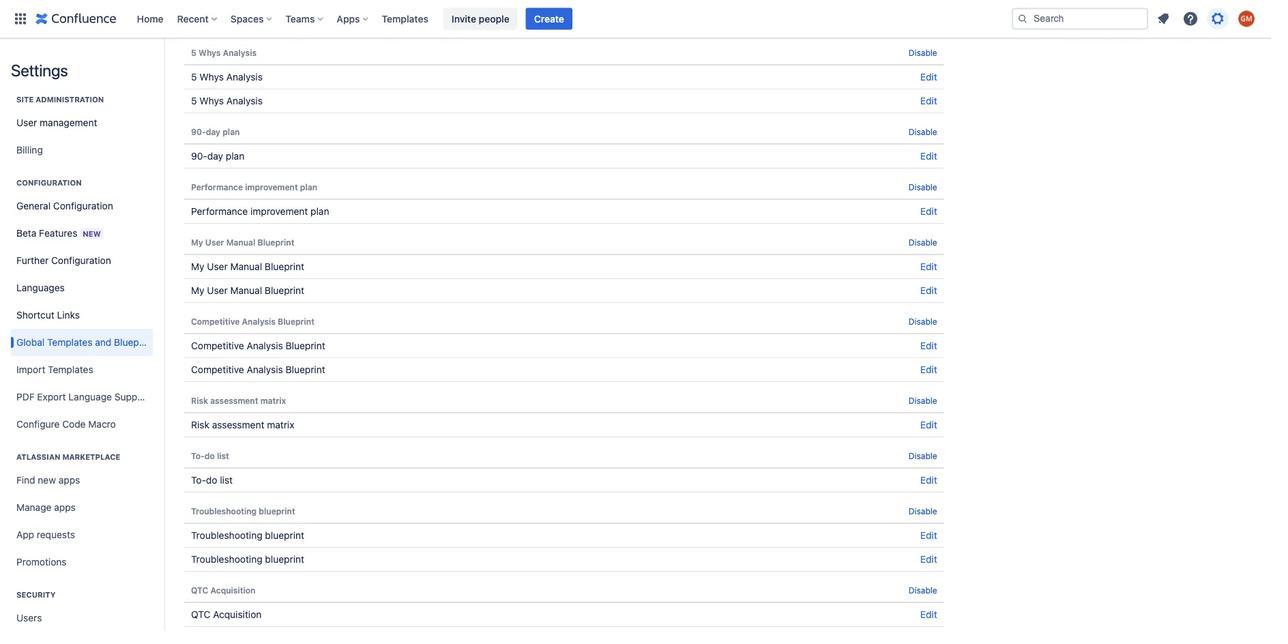 Task type: locate. For each thing, give the bounding box(es) containing it.
1 qtc acquisition from the top
[[191, 586, 256, 595]]

0 vertical spatial list
[[217, 451, 229, 461]]

2 vertical spatial troubleshooting blueprint
[[191, 554, 304, 565]]

whys
[[199, 48, 221, 57], [200, 71, 224, 83], [200, 95, 224, 106]]

recent button
[[173, 8, 222, 30]]

1 vertical spatial my user manual blueprint
[[191, 261, 305, 272]]

8 disable link from the top
[[909, 507, 938, 516]]

risk for disable
[[191, 396, 208, 406]]

2 vertical spatial manual
[[230, 285, 262, 296]]

9 edit from the top
[[921, 420, 938, 431]]

0 vertical spatial blueprint
[[259, 507, 295, 516]]

6 disable link from the top
[[909, 396, 938, 406]]

0 vertical spatial matrix
[[261, 396, 286, 406]]

3 5 from the top
[[191, 95, 197, 106]]

4 disable from the top
[[909, 238, 938, 247]]

1 vertical spatial troubleshooting
[[191, 530, 263, 541]]

90-
[[191, 127, 206, 137], [191, 151, 207, 162]]

disable for risk assessment matrix
[[909, 396, 938, 406]]

13 edit link from the top
[[921, 609, 938, 621]]

2 qtc acquisition from the top
[[191, 609, 262, 621]]

3 edit link from the top
[[921, 151, 938, 162]]

0 vertical spatial 90-day plan
[[191, 127, 240, 137]]

1 vertical spatial manual
[[230, 261, 262, 272]]

qtc
[[191, 586, 208, 595], [191, 609, 211, 621]]

0 vertical spatial manual
[[226, 238, 256, 247]]

banner
[[0, 0, 1272, 38]]

0 vertical spatial improvement
[[245, 182, 298, 192]]

disable for qtc acquisition
[[909, 586, 938, 595]]

1 vertical spatial risk assessment matrix
[[191, 420, 295, 431]]

10 edit from the top
[[921, 475, 938, 486]]

site administration group
[[11, 81, 153, 168]]

0 vertical spatial qtc
[[191, 586, 208, 595]]

2 90- from the top
[[191, 151, 207, 162]]

settings
[[11, 61, 68, 80]]

1 vertical spatial configuration
[[53, 200, 113, 212]]

1 disable from the top
[[909, 48, 938, 57]]

blueprint
[[258, 238, 294, 247], [265, 261, 305, 272], [265, 285, 305, 296], [278, 317, 315, 326], [286, 340, 325, 352], [286, 364, 325, 375]]

1 vertical spatial 5
[[191, 71, 197, 83]]

management
[[40, 117, 97, 128]]

2 competitive from the top
[[191, 340, 244, 352]]

performance
[[191, 182, 243, 192], [191, 206, 248, 217]]

links
[[57, 310, 80, 321]]

1 90- from the top
[[191, 127, 206, 137]]

itsm
[[191, 16, 214, 27]]

90-day plan
[[191, 127, 240, 137], [191, 151, 245, 162]]

2 risk from the top
[[191, 420, 210, 431]]

1 vertical spatial assessment
[[212, 420, 264, 431]]

list for edit
[[220, 475, 233, 486]]

my for sixth the edit link
[[191, 285, 204, 296]]

app
[[16, 529, 34, 541]]

assessment for edit
[[212, 420, 264, 431]]

2 competitive analysis blueprint from the top
[[191, 340, 325, 352]]

0 vertical spatial performance
[[191, 182, 243, 192]]

help icon image
[[1183, 11, 1199, 27]]

do for edit
[[206, 475, 217, 486]]

risk assessment matrix for edit
[[191, 420, 295, 431]]

2 risk assessment matrix from the top
[[191, 420, 295, 431]]

global templates and blueprints link
[[11, 329, 159, 356]]

5 for second the edit link from the top of the page
[[191, 95, 197, 106]]

3 troubleshooting blueprint from the top
[[191, 554, 304, 565]]

configure code macro link
[[11, 411, 153, 438]]

teams button
[[282, 8, 329, 30]]

invite people
[[452, 13, 510, 24]]

troubleshooting
[[191, 507, 257, 516], [191, 530, 263, 541], [191, 554, 263, 565]]

2 5 whys analysis from the top
[[191, 71, 263, 83]]

1 vertical spatial performance improvement plan
[[191, 206, 329, 217]]

1 performance improvement plan from the top
[[191, 182, 317, 192]]

3 disable link from the top
[[909, 182, 938, 192]]

disable for competitive analysis blueprint
[[909, 317, 938, 326]]

support
[[115, 392, 150, 403]]

my for ninth the edit link from the bottom of the page
[[191, 261, 204, 272]]

competitive for seventh the edit link from the top
[[191, 340, 244, 352]]

0 vertical spatial to-
[[191, 451, 205, 461]]

notification icon image
[[1156, 11, 1172, 27]]

general
[[16, 200, 51, 212]]

1 vertical spatial troubleshooting blueprint
[[191, 530, 304, 541]]

90-day plan for disable
[[191, 127, 240, 137]]

do
[[205, 451, 215, 461], [206, 475, 217, 486]]

0 vertical spatial risk
[[191, 396, 208, 406]]

8 edit link from the top
[[921, 364, 938, 375]]

qtc for disable
[[191, 586, 208, 595]]

qtc for edit
[[191, 609, 211, 621]]

1 vertical spatial qtc acquisition
[[191, 609, 262, 621]]

5 disable link from the top
[[909, 317, 938, 326]]

1 vertical spatial performance
[[191, 206, 248, 217]]

7 edit link from the top
[[921, 340, 938, 352]]

0 vertical spatial 5 whys analysis
[[191, 48, 257, 57]]

competitive for sixth the edit link from the bottom
[[191, 364, 244, 375]]

10 edit link from the top
[[921, 475, 938, 486]]

templates down links on the left of page
[[47, 337, 92, 348]]

performance for disable
[[191, 182, 243, 192]]

2 vertical spatial troubleshooting
[[191, 554, 263, 565]]

to-
[[191, 451, 205, 461], [191, 475, 206, 486]]

disable link
[[909, 48, 938, 57], [909, 127, 938, 137], [909, 182, 938, 192], [909, 238, 938, 247], [909, 317, 938, 326], [909, 396, 938, 406], [909, 451, 938, 461], [909, 507, 938, 516], [909, 586, 938, 595]]

2 disable from the top
[[909, 127, 938, 137]]

2 vertical spatial 5 whys analysis
[[191, 95, 263, 106]]

performance for edit
[[191, 206, 248, 217]]

90-day plan for edit
[[191, 151, 245, 162]]

matrix
[[261, 396, 286, 406], [267, 420, 295, 431]]

manage apps
[[16, 502, 76, 513]]

edit link
[[921, 71, 938, 83], [921, 95, 938, 106], [921, 151, 938, 162], [921, 206, 938, 217], [921, 261, 938, 272], [921, 285, 938, 296], [921, 340, 938, 352], [921, 364, 938, 375], [921, 420, 938, 431], [921, 475, 938, 486], [921, 530, 938, 541], [921, 554, 938, 565], [921, 609, 938, 621]]

1 vertical spatial do
[[206, 475, 217, 486]]

disable link for my user manual blueprint
[[909, 238, 938, 247]]

1 qtc from the top
[[191, 586, 208, 595]]

6 edit from the top
[[921, 285, 938, 296]]

matrix for disable
[[261, 396, 286, 406]]

9 disable link from the top
[[909, 586, 938, 595]]

1 vertical spatial competitive
[[191, 340, 244, 352]]

0 vertical spatial do
[[205, 451, 215, 461]]

list for disable
[[217, 451, 229, 461]]

1 vertical spatial apps
[[54, 502, 76, 513]]

2 troubleshooting blueprint from the top
[[191, 530, 304, 541]]

2 performance improvement plan from the top
[[191, 206, 329, 217]]

2 edit link from the top
[[921, 95, 938, 106]]

2 vertical spatial my
[[191, 285, 204, 296]]

8 disable from the top
[[909, 507, 938, 516]]

5
[[191, 48, 196, 57], [191, 71, 197, 83], [191, 95, 197, 106]]

templates
[[382, 13, 429, 24], [47, 337, 92, 348], [48, 364, 93, 375]]

apps up requests
[[54, 502, 76, 513]]

2 disable link from the top
[[909, 127, 938, 137]]

0 vertical spatial risk assessment matrix
[[191, 396, 286, 406]]

administration
[[36, 95, 104, 104]]

0 vertical spatial to-do list
[[191, 451, 229, 461]]

1 edit link from the top
[[921, 71, 938, 83]]

2 vertical spatial 5
[[191, 95, 197, 106]]

1 vertical spatial whys
[[200, 71, 224, 83]]

features
[[39, 227, 77, 239]]

2 90-day plan from the top
[[191, 151, 245, 162]]

1 vertical spatial templates
[[47, 337, 92, 348]]

5 for first the edit link from the top of the page
[[191, 71, 197, 83]]

shortcut
[[16, 310, 54, 321]]

my
[[191, 238, 203, 247], [191, 261, 204, 272], [191, 285, 204, 296]]

disable link for performance improvement plan
[[909, 182, 938, 192]]

1 vertical spatial 90-
[[191, 151, 207, 162]]

1 disable link from the top
[[909, 48, 938, 57]]

3 troubleshooting from the top
[[191, 554, 263, 565]]

people
[[479, 13, 510, 24]]

1 vertical spatial acquisition
[[213, 609, 262, 621]]

3 my user manual blueprint from the top
[[191, 285, 305, 296]]

templates for global templates and blueprints
[[47, 337, 92, 348]]

3 competitive analysis blueprint from the top
[[191, 364, 325, 375]]

promotions link
[[11, 549, 153, 576]]

shortcut links link
[[11, 302, 153, 329]]

risk for edit
[[191, 420, 210, 431]]

collapse sidebar image
[[149, 45, 179, 72]]

further configuration
[[16, 255, 111, 266]]

4 edit from the top
[[921, 206, 938, 217]]

templates right apps popup button at left
[[382, 13, 429, 24]]

user
[[16, 117, 37, 128], [205, 238, 224, 247], [207, 261, 228, 272], [207, 285, 228, 296]]

assessment
[[210, 396, 258, 406], [212, 420, 264, 431]]

1 my from the top
[[191, 238, 203, 247]]

0 vertical spatial day
[[206, 127, 221, 137]]

5 edit from the top
[[921, 261, 938, 272]]

beta
[[16, 227, 36, 239]]

recent
[[177, 13, 209, 24]]

0 vertical spatial troubleshooting
[[191, 507, 257, 516]]

find
[[16, 475, 35, 486]]

risk
[[191, 396, 208, 406], [191, 420, 210, 431]]

1 vertical spatial my
[[191, 261, 204, 272]]

0 vertical spatial qtc acquisition
[[191, 586, 256, 595]]

9 disable from the top
[[909, 586, 938, 595]]

configuration up languages 'link'
[[51, 255, 111, 266]]

further
[[16, 255, 49, 266]]

1 vertical spatial competitive analysis blueprint
[[191, 340, 325, 352]]

3 edit from the top
[[921, 151, 938, 162]]

disable for performance improvement plan
[[909, 182, 938, 192]]

confluence image
[[35, 11, 116, 27], [35, 11, 116, 27]]

my user manual blueprint
[[191, 238, 294, 247], [191, 261, 305, 272], [191, 285, 305, 296]]

9 edit link from the top
[[921, 420, 938, 431]]

pdf
[[16, 392, 35, 403]]

home link
[[133, 8, 168, 30]]

disable for 5 whys analysis
[[909, 48, 938, 57]]

disable for troubleshooting blueprint
[[909, 507, 938, 516]]

3 my from the top
[[191, 285, 204, 296]]

atlassian marketplace
[[16, 453, 120, 462]]

1 vertical spatial day
[[207, 151, 223, 162]]

manual
[[226, 238, 256, 247], [230, 261, 262, 272], [230, 285, 262, 296]]

3 5 whys analysis from the top
[[191, 95, 263, 106]]

1 vertical spatial matrix
[[267, 420, 295, 431]]

1 vertical spatial 5 whys analysis
[[191, 71, 263, 83]]

troubleshooting blueprint
[[191, 507, 295, 516], [191, 530, 304, 541], [191, 554, 304, 565]]

1 vertical spatial to-do list
[[191, 475, 233, 486]]

competitive
[[191, 317, 240, 326], [191, 340, 244, 352], [191, 364, 244, 375]]

2 vertical spatial templates
[[48, 364, 93, 375]]

whys for first the edit link from the top of the page
[[200, 71, 224, 83]]

apps right new
[[59, 475, 80, 486]]

1 vertical spatial 90-day plan
[[191, 151, 245, 162]]

1 troubleshooting blueprint from the top
[[191, 507, 295, 516]]

1 vertical spatial to-
[[191, 475, 206, 486]]

2 vertical spatial competitive
[[191, 364, 244, 375]]

0 vertical spatial assessment
[[210, 396, 258, 406]]

shortcut links
[[16, 310, 80, 321]]

improvement
[[245, 182, 298, 192], [251, 206, 308, 217]]

acquisition for disable
[[211, 586, 256, 595]]

templates up pdf export language support link
[[48, 364, 93, 375]]

0 vertical spatial troubleshooting blueprint
[[191, 507, 295, 516]]

configuration up new
[[53, 200, 113, 212]]

2 my from the top
[[191, 261, 204, 272]]

performance improvement plan
[[191, 182, 317, 192], [191, 206, 329, 217]]

4 disable link from the top
[[909, 238, 938, 247]]

new
[[38, 475, 56, 486]]

blueprint
[[259, 507, 295, 516], [265, 530, 304, 541], [265, 554, 304, 565]]

5 whys analysis
[[191, 48, 257, 57], [191, 71, 263, 83], [191, 95, 263, 106]]

1 competitive analysis blueprint from the top
[[191, 317, 315, 326]]

0 vertical spatial 5
[[191, 48, 196, 57]]

0 vertical spatial whys
[[199, 48, 221, 57]]

1 performance from the top
[[191, 182, 243, 192]]

1 vertical spatial improvement
[[251, 206, 308, 217]]

7 disable from the top
[[909, 451, 938, 461]]

2 vertical spatial my user manual blueprint
[[191, 285, 305, 296]]

3 competitive from the top
[[191, 364, 244, 375]]

2 vertical spatial whys
[[200, 95, 224, 106]]

manual for sixth the edit link
[[230, 285, 262, 296]]

1 90-day plan from the top
[[191, 127, 240, 137]]

5 disable from the top
[[909, 317, 938, 326]]

to-do list for disable
[[191, 451, 229, 461]]

0 vertical spatial my
[[191, 238, 203, 247]]

invite people button
[[444, 8, 518, 30]]

0 vertical spatial competitive
[[191, 317, 240, 326]]

1 vertical spatial list
[[220, 475, 233, 486]]

7 disable link from the top
[[909, 451, 938, 461]]

configuration
[[16, 179, 82, 187], [53, 200, 113, 212], [51, 255, 111, 266]]

acquisition
[[211, 586, 256, 595], [213, 609, 262, 621]]

2 to-do list from the top
[[191, 475, 233, 486]]

2 to- from the top
[[191, 475, 206, 486]]

0 vertical spatial performance improvement plan
[[191, 182, 317, 192]]

to-do list for edit
[[191, 475, 233, 486]]

12 edit from the top
[[921, 554, 938, 565]]

6 disable from the top
[[909, 396, 938, 406]]

0 vertical spatial 90-
[[191, 127, 206, 137]]

0 vertical spatial competitive analysis blueprint
[[191, 317, 315, 326]]

8 edit from the top
[[921, 364, 938, 375]]

edit
[[921, 71, 938, 83], [921, 95, 938, 106], [921, 151, 938, 162], [921, 206, 938, 217], [921, 261, 938, 272], [921, 285, 938, 296], [921, 340, 938, 352], [921, 364, 938, 375], [921, 420, 938, 431], [921, 475, 938, 486], [921, 530, 938, 541], [921, 554, 938, 565], [921, 609, 938, 621]]

1 to- from the top
[[191, 451, 205, 461]]

day
[[206, 127, 221, 137], [207, 151, 223, 162]]

2 vertical spatial blueprint
[[265, 554, 304, 565]]

1 vertical spatial risk
[[191, 420, 210, 431]]

to-do list
[[191, 451, 229, 461], [191, 475, 233, 486]]

configuration up general
[[16, 179, 82, 187]]

11 edit link from the top
[[921, 530, 938, 541]]

1 edit from the top
[[921, 71, 938, 83]]

2 qtc from the top
[[191, 609, 211, 621]]

4 edit link from the top
[[921, 206, 938, 217]]

1 risk from the top
[[191, 396, 208, 406]]

general configuration
[[16, 200, 113, 212]]

1 to-do list from the top
[[191, 451, 229, 461]]

plan
[[223, 127, 240, 137], [226, 151, 245, 162], [300, 182, 317, 192], [311, 206, 329, 217]]

0 vertical spatial acquisition
[[211, 586, 256, 595]]

0 vertical spatial templates
[[382, 13, 429, 24]]

templates for import templates
[[48, 364, 93, 375]]

2 performance from the top
[[191, 206, 248, 217]]

and
[[95, 337, 111, 348]]

2 5 from the top
[[191, 71, 197, 83]]

2 vertical spatial competitive analysis blueprint
[[191, 364, 325, 375]]

3 disable from the top
[[909, 182, 938, 192]]

0 vertical spatial my user manual blueprint
[[191, 238, 294, 247]]

1 vertical spatial qtc
[[191, 609, 211, 621]]

2 vertical spatial configuration
[[51, 255, 111, 266]]

list
[[217, 451, 229, 461], [220, 475, 233, 486]]

12 edit link from the top
[[921, 554, 938, 565]]

disable link for 90-day plan
[[909, 127, 938, 137]]

1 risk assessment matrix from the top
[[191, 396, 286, 406]]



Task type: describe. For each thing, give the bounding box(es) containing it.
invite
[[452, 13, 477, 24]]

find new apps link
[[11, 467, 153, 494]]

users
[[16, 613, 42, 624]]

home
[[137, 13, 164, 24]]

disable for my user manual blueprint
[[909, 238, 938, 247]]

pdf export language support
[[16, 392, 150, 403]]

day for edit
[[207, 151, 223, 162]]

whys for second the edit link from the top of the page
[[200, 95, 224, 106]]

configuration group
[[11, 164, 159, 442]]

create link
[[526, 8, 573, 30]]

7 edit from the top
[[921, 340, 938, 352]]

troubleshooting blueprint for 3rd the edit link from the bottom of the page
[[191, 530, 304, 541]]

day for disable
[[206, 127, 221, 137]]

create
[[534, 13, 564, 24]]

site administration
[[16, 95, 104, 104]]

appswitcher icon image
[[12, 11, 29, 27]]

billing link
[[11, 137, 153, 164]]

security
[[16, 591, 56, 600]]

disable link for to-do list
[[909, 451, 938, 461]]

code
[[62, 419, 86, 430]]

disable for 90-day plan
[[909, 127, 938, 137]]

performance improvement plan for edit
[[191, 206, 329, 217]]

templates inside global "element"
[[382, 13, 429, 24]]

import
[[16, 364, 45, 375]]

marketplace
[[62, 453, 120, 462]]

risk assessment matrix for disable
[[191, 396, 286, 406]]

13 edit from the top
[[921, 609, 938, 621]]

teams
[[286, 13, 315, 24]]

0 vertical spatial apps
[[59, 475, 80, 486]]

qtc acquisition for edit
[[191, 609, 262, 621]]

improvement for disable
[[245, 182, 298, 192]]

user management
[[16, 117, 97, 128]]

spaces button
[[227, 8, 277, 30]]

disable link for qtc acquisition
[[909, 586, 938, 595]]

macro
[[88, 419, 116, 430]]

import templates
[[16, 364, 93, 375]]

spaces
[[231, 13, 264, 24]]

matrix for edit
[[267, 420, 295, 431]]

language
[[69, 392, 112, 403]]

general configuration link
[[11, 193, 153, 220]]

do for disable
[[205, 451, 215, 461]]

settings icon image
[[1210, 11, 1227, 27]]

requests
[[37, 529, 75, 541]]

5 edit link from the top
[[921, 261, 938, 272]]

configuration for further
[[51, 255, 111, 266]]

manual for ninth the edit link from the bottom of the page
[[230, 261, 262, 272]]

acquisition for edit
[[213, 609, 262, 621]]

itsm known errors
[[191, 16, 274, 27]]

app requests link
[[11, 522, 153, 549]]

1 vertical spatial blueprint
[[265, 530, 304, 541]]

disable link for risk assessment matrix
[[909, 396, 938, 406]]

users link
[[11, 605, 153, 631]]

banner containing home
[[0, 0, 1272, 38]]

disable link for 5 whys analysis
[[909, 48, 938, 57]]

global element
[[8, 0, 1010, 38]]

configure code macro
[[16, 419, 116, 430]]

billing
[[16, 144, 43, 156]]

disable for to-do list
[[909, 451, 938, 461]]

to- for disable
[[191, 451, 205, 461]]

known
[[216, 16, 245, 27]]

disable link for troubleshooting blueprint
[[909, 507, 938, 516]]

pdf export language support link
[[11, 384, 153, 411]]

performance improvement plan for disable
[[191, 182, 317, 192]]

apps button
[[333, 8, 374, 30]]

atlassian
[[16, 453, 60, 462]]

user management link
[[11, 109, 153, 137]]

errors
[[248, 16, 274, 27]]

site
[[16, 95, 34, 104]]

Search field
[[1012, 8, 1149, 30]]

assessment for disable
[[210, 396, 258, 406]]

user inside site administration group
[[16, 117, 37, 128]]

templates link
[[378, 8, 433, 30]]

export
[[37, 392, 66, 403]]

disable link for competitive analysis blueprint
[[909, 317, 938, 326]]

further configuration link
[[11, 247, 153, 274]]

find new apps
[[16, 475, 80, 486]]

apps
[[337, 13, 360, 24]]

configuration for general
[[53, 200, 113, 212]]

1 competitive from the top
[[191, 317, 240, 326]]

1 5 whys analysis from the top
[[191, 48, 257, 57]]

beta features new
[[16, 227, 101, 239]]

new
[[83, 229, 101, 238]]

to- for edit
[[191, 475, 206, 486]]

troubleshooting blueprint for 12th the edit link from the top
[[191, 554, 304, 565]]

search image
[[1018, 13, 1029, 24]]

1 5 from the top
[[191, 48, 196, 57]]

blueprints
[[114, 337, 159, 348]]

global
[[16, 337, 45, 348]]

1 troubleshooting from the top
[[191, 507, 257, 516]]

1 my user manual blueprint from the top
[[191, 238, 294, 247]]

90- for disable
[[191, 127, 206, 137]]

security group
[[11, 576, 153, 631]]

manage
[[16, 502, 52, 513]]

manage apps link
[[11, 494, 153, 522]]

your profile and preferences image
[[1239, 11, 1255, 27]]

atlassian marketplace group
[[11, 438, 153, 580]]

90- for edit
[[191, 151, 207, 162]]

app requests
[[16, 529, 75, 541]]

global templates and blueprints
[[16, 337, 159, 348]]

2 edit from the top
[[921, 95, 938, 106]]

configure
[[16, 419, 60, 430]]

2 troubleshooting from the top
[[191, 530, 263, 541]]

2 my user manual blueprint from the top
[[191, 261, 305, 272]]

languages
[[16, 282, 65, 294]]

qtc acquisition for disable
[[191, 586, 256, 595]]

promotions
[[16, 557, 67, 568]]

0 vertical spatial configuration
[[16, 179, 82, 187]]

import templates link
[[11, 356, 153, 384]]

6 edit link from the top
[[921, 285, 938, 296]]

languages link
[[11, 274, 153, 302]]

manual for disable link associated with my user manual blueprint
[[226, 238, 256, 247]]

improvement for edit
[[251, 206, 308, 217]]

11 edit from the top
[[921, 530, 938, 541]]



Task type: vqa. For each thing, say whether or not it's contained in the screenshot.


